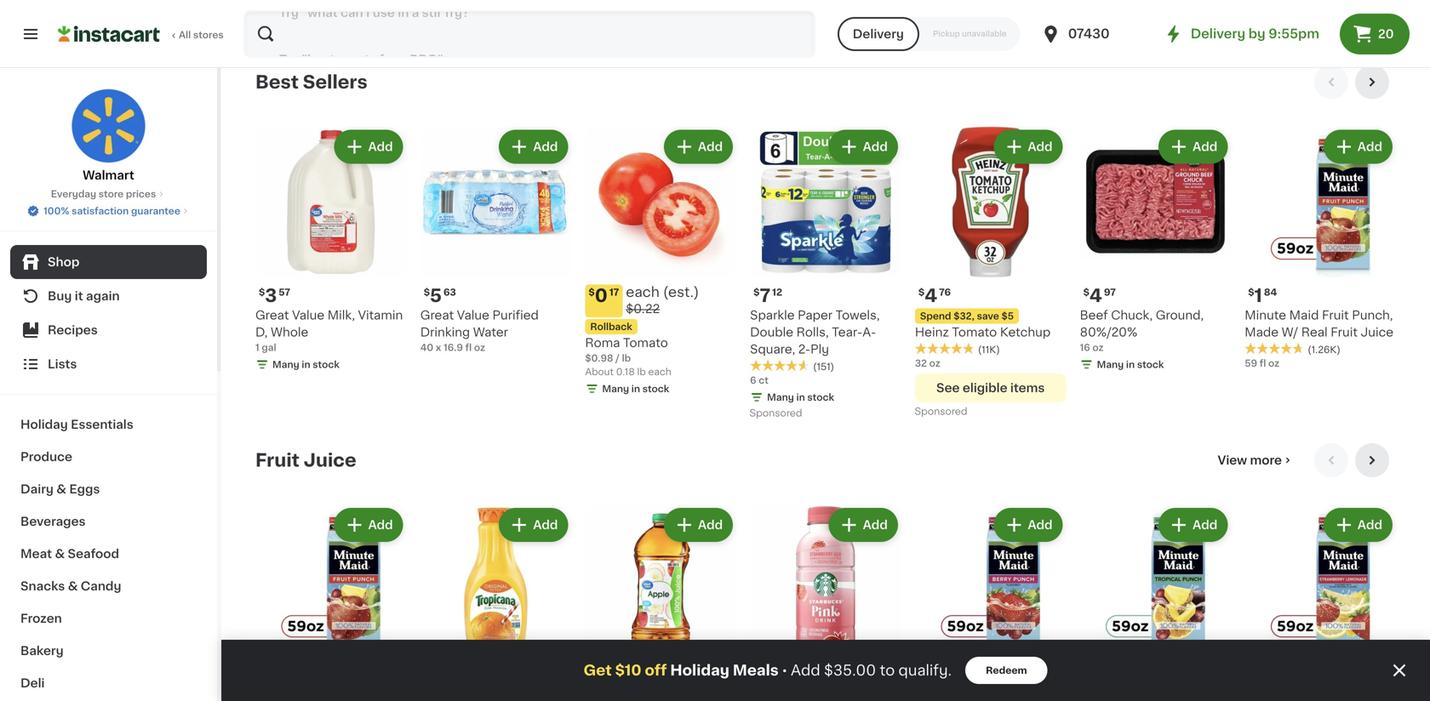 Task type: describe. For each thing, give the bounding box(es) containing it.
$ 1 84 for minute maid berry punch
[[919, 665, 948, 683]]

essentials
[[71, 419, 134, 431]]

whole
[[271, 327, 309, 338]]

minute for minute maid berry punch
[[915, 688, 957, 700]]

eggs
[[69, 484, 100, 496]]

get
[[584, 664, 612, 678]]

dairy & eggs
[[20, 484, 100, 496]]

recipes
[[48, 324, 98, 336]]

add inside treatment tracker modal dialog
[[791, 664, 821, 678]]

off
[[645, 664, 667, 678]]

1 inside great value milk, vitamin d, whole 1 gal
[[255, 343, 259, 353]]

snacks & candy
[[20, 581, 121, 593]]

59
[[1245, 359, 1258, 368]]

76
[[939, 288, 951, 297]]

qualify.
[[899, 664, 952, 678]]

great value milk, vitamin d, whole 1 gal
[[255, 310, 403, 353]]

paper
[[798, 310, 833, 321]]

delivery by 9:55pm
[[1191, 28, 1320, 40]]

punch
[[1028, 688, 1066, 700]]

(1.26k)
[[1308, 345, 1341, 355]]

07430 button
[[1041, 10, 1143, 58]]

$ 2 98
[[589, 665, 621, 683]]

fl inside great value purified drinking water 40 x 16.9 fl oz
[[465, 343, 472, 353]]

Search field
[[245, 12, 814, 56]]

63
[[444, 288, 456, 297]]

20
[[1379, 28, 1395, 40]]

view more
[[1218, 455, 1283, 467]]

all stores
[[179, 30, 224, 40]]

heinz
[[915, 327, 949, 338]]

20 button
[[1340, 14, 1410, 55]]

$0.17 each (estimated) original price: $0.22 element
[[585, 285, 737, 318]]

ct
[[759, 376, 769, 385]]

spend
[[920, 312, 952, 321]]

$5
[[1002, 312, 1014, 321]]

delivery by 9:55pm link
[[1164, 24, 1320, 44]]

$ 0 17 each (est.) $0.22
[[589, 286, 699, 315]]

oz right 32
[[930, 359, 941, 368]]

service type group
[[838, 17, 1021, 51]]

sparkle
[[750, 310, 795, 321]]

07430
[[1069, 28, 1110, 40]]

to
[[880, 664, 895, 678]]

oz inside great value purified drinking water 40 x 16.9 fl oz
[[474, 343, 485, 353]]

$10
[[615, 664, 642, 678]]

lists link
[[10, 347, 207, 382]]

walmart
[[83, 169, 134, 181]]

0 horizontal spatial juice
[[304, 452, 357, 470]]

everyday store prices link
[[51, 187, 166, 201]]

4 for beef chuck, ground, 80%/20%
[[1090, 287, 1103, 305]]

/ for tomato
[[616, 354, 620, 363]]

tear-
[[832, 327, 863, 338]]

w/
[[1282, 327, 1299, 338]]

great value purified drinking water 40 x 16.9 fl oz
[[420, 310, 539, 353]]

97
[[1104, 288, 1116, 297]]

by
[[1249, 28, 1266, 40]]

items
[[1011, 382, 1045, 394]]

80%/20%
[[1080, 327, 1138, 338]]

0 vertical spatial fruit
[[1323, 310, 1350, 321]]

spend $32, save $5
[[920, 312, 1014, 321]]

great for whole
[[255, 310, 289, 321]]

see eligible items button
[[915, 374, 1067, 403]]

all stores link
[[58, 10, 225, 58]]

in inside button
[[962, 16, 970, 26]]

about 2.39 lb / package
[[1245, 13, 1357, 22]]

2 vertical spatial fruit
[[255, 452, 300, 470]]

1 for minute maid fruit punch, made w/ real fruit juice
[[1255, 287, 1263, 305]]

many down ct
[[767, 393, 794, 402]]

57
[[279, 288, 290, 297]]

towels,
[[836, 310, 880, 321]]

100%
[[44, 207, 69, 216]]

/ for 2.39
[[1311, 13, 1314, 22]]

minute maid berry punch
[[915, 688, 1066, 702]]

buy it again link
[[10, 279, 207, 313]]

many in stock button
[[915, 0, 1067, 31]]

satisfaction
[[72, 207, 129, 216]]

roma
[[585, 337, 620, 349]]

everyday store prices
[[51, 189, 156, 199]]

view more button
[[1211, 444, 1301, 478]]

ketchup
[[1000, 327, 1051, 338]]

& for dairy
[[56, 484, 66, 496]]

berry
[[993, 688, 1025, 700]]

$ 5 63
[[424, 287, 456, 305]]

$32,
[[954, 312, 975, 321]]

package
[[1317, 13, 1357, 22]]

9:55pm
[[1269, 28, 1320, 40]]

1 vertical spatial lb
[[622, 354, 631, 363]]

many down "gal"
[[273, 360, 300, 370]]

84 for minute maid fruit punch, made w/ real fruit juice
[[1265, 288, 1278, 297]]

rollback
[[591, 322, 633, 332]]

great for 40
[[420, 310, 454, 321]]

eligible
[[963, 382, 1008, 394]]

fruit juice
[[255, 452, 357, 470]]

best
[[255, 73, 299, 91]]

2.39
[[1276, 13, 1297, 22]]

$ 7 12
[[754, 287, 783, 305]]

$ for beef chuck, ground, 80%/20%
[[1084, 288, 1090, 297]]

& for meat
[[55, 548, 65, 560]]

maid for berry
[[960, 688, 990, 700]]

more
[[1251, 455, 1283, 467]]

milk,
[[328, 310, 355, 321]]

6 ct
[[750, 376, 769, 385]]

buy it again
[[48, 290, 120, 302]]

made
[[1245, 327, 1279, 338]]

100% satisfaction guarantee button
[[26, 201, 191, 218]]

holiday essentials link
[[10, 409, 207, 441]]

ground,
[[1156, 310, 1204, 321]]

1 for minute maid berry punch
[[925, 665, 933, 683]]

maid for fruit
[[1290, 310, 1320, 321]]

7
[[760, 287, 771, 305]]

all
[[179, 30, 191, 40]]

product group containing 0
[[585, 127, 737, 399]]

$ 4 76
[[919, 287, 951, 305]]



Task type: locate. For each thing, give the bounding box(es) containing it.
0 horizontal spatial $ 1 84
[[919, 665, 948, 683]]

1 horizontal spatial fl
[[1260, 359, 1267, 368]]

a-
[[863, 327, 877, 338]]

bakery link
[[10, 635, 207, 668]]

product group containing 5
[[420, 127, 572, 355]]

chuck,
[[1112, 310, 1153, 321]]

deli link
[[10, 668, 207, 700]]

guarantee
[[131, 207, 180, 216]]

$ for spend $32, save $5
[[919, 288, 925, 297]]

1 horizontal spatial juice
[[1361, 327, 1394, 338]]

1 vertical spatial item carousel region
[[255, 444, 1397, 702]]

$ left 63
[[424, 288, 430, 297]]

about up by on the right of page
[[1245, 13, 1274, 22]]

0 vertical spatial juice
[[1361, 327, 1394, 338]]

oz down water
[[474, 343, 485, 353]]

2 item carousel region from the top
[[255, 444, 1397, 702]]

great down $ 3 57
[[255, 310, 289, 321]]

many down 80%/20%
[[1097, 360, 1124, 370]]

1 horizontal spatial maid
[[1290, 310, 1320, 321]]

sponsored badge image
[[915, 407, 967, 417], [750, 409, 802, 419]]

3 for $ 3 57
[[265, 287, 277, 305]]

1 vertical spatial 1
[[255, 343, 259, 353]]

beverages link
[[10, 506, 207, 538]]

meals
[[733, 664, 779, 678]]

each up $0.22
[[626, 286, 660, 299]]

stock
[[973, 16, 1000, 26], [1303, 30, 1330, 39], [313, 360, 340, 370], [1138, 360, 1165, 370], [643, 384, 670, 394], [808, 393, 835, 402]]

1 vertical spatial juice
[[304, 452, 357, 470]]

fl right 16.9
[[465, 343, 472, 353]]

0 horizontal spatial lb
[[622, 354, 631, 363]]

$ inside $ 4 76
[[919, 288, 925, 297]]

holiday inside treatment tracker modal dialog
[[671, 664, 730, 678]]

$ inside $ 5 63
[[424, 288, 430, 297]]

fruit
[[1323, 310, 1350, 321], [1331, 327, 1358, 338], [255, 452, 300, 470]]

great inside great value purified drinking water 40 x 16.9 fl oz
[[420, 310, 454, 321]]

2 4 from the left
[[925, 287, 938, 305]]

1 vertical spatial /
[[616, 354, 620, 363]]

shop link
[[10, 245, 207, 279]]

1 horizontal spatial holiday
[[671, 664, 730, 678]]

•
[[782, 664, 788, 678]]

0 vertical spatial maid
[[1290, 310, 1320, 321]]

0 vertical spatial fl
[[465, 343, 472, 353]]

delivery for delivery
[[853, 28, 904, 40]]

great up drinking
[[420, 310, 454, 321]]

minute up made
[[1245, 310, 1287, 321]]

double
[[750, 327, 794, 338]]

0 horizontal spatial tomato
[[623, 337, 668, 349]]

store
[[99, 189, 124, 199]]

None search field
[[244, 10, 816, 58]]

1 horizontal spatial minute
[[1245, 310, 1287, 321]]

holiday essentials
[[20, 419, 134, 431]]

1 horizontal spatial delivery
[[1191, 28, 1246, 40]]

each inside $ 0 17 each (est.) $0.22
[[626, 286, 660, 299]]

$ 3 18
[[754, 665, 784, 683]]

product group containing 7
[[750, 127, 902, 423]]

1 vertical spatial maid
[[960, 688, 990, 700]]

oz inside beef chuck, ground, 80%/20% 16 oz
[[1093, 343, 1104, 353]]

0.18
[[616, 367, 635, 377]]

beverages
[[20, 516, 86, 528]]

value up whole
[[292, 310, 325, 321]]

add
[[368, 141, 393, 153], [533, 141, 558, 153], [698, 141, 723, 153], [863, 141, 888, 153], [1028, 141, 1053, 153], [1193, 141, 1218, 153], [1358, 141, 1383, 153], [368, 519, 393, 531], [533, 519, 558, 531], [698, 519, 723, 531], [863, 519, 888, 531], [1028, 519, 1053, 531], [1193, 519, 1218, 531], [1358, 519, 1383, 531], [791, 664, 821, 678]]

& left the eggs
[[56, 484, 66, 496]]

maid up real
[[1290, 310, 1320, 321]]

2 great from the left
[[420, 310, 454, 321]]

tomato down $0.22
[[623, 337, 668, 349]]

0 horizontal spatial great
[[255, 310, 289, 321]]

$ for great value purified drinking water
[[424, 288, 430, 297]]

1 left "gal"
[[255, 343, 259, 353]]

1 item carousel region from the top
[[255, 65, 1397, 430]]

meat & seafood link
[[10, 538, 207, 571]]

item carousel region containing fruit juice
[[255, 444, 1397, 702]]

1
[[1255, 287, 1263, 305], [255, 343, 259, 353], [925, 665, 933, 683]]

punch,
[[1353, 310, 1394, 321]]

1 vertical spatial $ 1 84
[[919, 665, 948, 683]]

many in stock inside button
[[932, 16, 1000, 26]]

dairy & eggs link
[[10, 474, 207, 506]]

$ 1 84 up made
[[1249, 287, 1278, 305]]

$ inside $ 0 17 each (est.) $0.22
[[589, 288, 595, 297]]

84 right to
[[935, 666, 948, 675]]

candy
[[81, 581, 121, 593]]

1 up made
[[1255, 287, 1263, 305]]

6
[[750, 376, 757, 385]]

59 fl oz
[[1245, 359, 1280, 368]]

1 horizontal spatial 1
[[925, 665, 933, 683]]

fl right 59
[[1260, 359, 1267, 368]]

product group
[[255, 127, 407, 375], [420, 127, 572, 355], [585, 127, 737, 399], [750, 127, 902, 423], [915, 127, 1067, 422], [1080, 127, 1232, 375], [1245, 127, 1397, 370], [255, 505, 407, 702], [420, 505, 572, 702], [585, 505, 737, 702], [750, 505, 902, 702], [915, 505, 1067, 702], [1080, 505, 1232, 702], [1245, 505, 1397, 702]]

stock inside button
[[973, 16, 1000, 26]]

$ 1 84 for minute maid fruit punch, made w/ real fruit juice
[[1249, 287, 1278, 305]]

redeem
[[986, 666, 1028, 676]]

delivery for delivery by 9:55pm
[[1191, 28, 1246, 40]]

4 left 76
[[925, 287, 938, 305]]

1 horizontal spatial 84
[[1265, 288, 1278, 297]]

walmart link
[[71, 89, 146, 184]]

1 horizontal spatial sponsored badge image
[[915, 407, 967, 417]]

beef chuck, ground, 80%/20% 16 oz
[[1080, 310, 1204, 353]]

/ inside roma tomato $0.98 / lb about 0.18 lb each
[[616, 354, 620, 363]]

beef
[[1080, 310, 1109, 321]]

$0.22
[[626, 303, 660, 315]]

$ inside $ 3 57
[[259, 288, 265, 297]]

2-
[[799, 344, 811, 356]]

minute down qualify.
[[915, 688, 957, 700]]

$ 4 97
[[1084, 287, 1116, 305]]

fl
[[465, 343, 472, 353], [1260, 359, 1267, 368]]

1 vertical spatial holiday
[[671, 664, 730, 678]]

item carousel region containing best sellers
[[255, 65, 1397, 430]]

about inside roma tomato $0.98 / lb about 0.18 lb each
[[585, 367, 614, 377]]

$ left 12
[[754, 288, 760, 297]]

$ inside $ 4 97
[[1084, 288, 1090, 297]]

2 value from the left
[[457, 310, 490, 321]]

(11k)
[[978, 345, 1000, 355]]

1 great from the left
[[255, 310, 289, 321]]

$ inside $ 3 18
[[754, 666, 760, 675]]

$ left 97
[[1084, 288, 1090, 297]]

1 vertical spatial minute
[[915, 688, 957, 700]]

see
[[937, 382, 960, 394]]

heinz tomato ketchup
[[915, 327, 1051, 338]]

100% satisfaction guarantee
[[44, 207, 180, 216]]

d,
[[255, 327, 268, 338]]

3 for $ 3 18
[[760, 665, 772, 683]]

0 horizontal spatial fl
[[465, 343, 472, 353]]

40
[[420, 343, 434, 353]]

minute for minute maid fruit punch, made w/ real fruit juice
[[1245, 310, 1287, 321]]

minute inside "minute maid berry punch"
[[915, 688, 957, 700]]

value inside great value purified drinking water 40 x 16.9 fl oz
[[457, 310, 490, 321]]

1 vertical spatial 84
[[935, 666, 948, 675]]

3
[[265, 287, 277, 305], [760, 665, 772, 683]]

1 right to
[[925, 665, 933, 683]]

juice inside minute maid fruit punch, made w/ real fruit juice
[[1361, 327, 1394, 338]]

sponsored badge image down see
[[915, 407, 967, 417]]

0 vertical spatial 3
[[265, 287, 277, 305]]

2 vertical spatial 1
[[925, 665, 933, 683]]

(151)
[[813, 362, 835, 372]]

$0.98
[[585, 354, 614, 363]]

holiday up produce
[[20, 419, 68, 431]]

many right delivery button
[[932, 16, 959, 26]]

1 horizontal spatial about
[[1245, 13, 1274, 22]]

$ right to
[[919, 666, 925, 675]]

value inside great value milk, vitamin d, whole 1 gal
[[292, 310, 325, 321]]

oz
[[474, 343, 485, 353], [1093, 343, 1104, 353], [930, 359, 941, 368], [1269, 359, 1280, 368]]

0 horizontal spatial maid
[[960, 688, 990, 700]]

maid left berry
[[960, 688, 990, 700]]

2 horizontal spatial 1
[[1255, 287, 1263, 305]]

each inside roma tomato $0.98 / lb about 0.18 lb each
[[649, 367, 672, 377]]

0 horizontal spatial 1
[[255, 343, 259, 353]]

& for snacks
[[68, 581, 78, 593]]

tomato for roma
[[623, 337, 668, 349]]

0 vertical spatial minute
[[1245, 310, 1287, 321]]

lists
[[48, 359, 77, 370]]

18
[[774, 666, 784, 675]]

$ 3 57
[[259, 287, 290, 305]]

4
[[1090, 287, 1103, 305], [925, 287, 938, 305]]

instacart logo image
[[58, 24, 160, 44]]

1 vertical spatial fruit
[[1331, 327, 1358, 338]]

0 vertical spatial 84
[[1265, 288, 1278, 297]]

value up water
[[457, 310, 490, 321]]

0 horizontal spatial minute
[[915, 688, 957, 700]]

0 vertical spatial each
[[626, 286, 660, 299]]

2 horizontal spatial lb
[[1300, 13, 1308, 22]]

everyday
[[51, 189, 96, 199]]

/ up the 0.18
[[616, 354, 620, 363]]

value for purified
[[457, 310, 490, 321]]

oz right 16
[[1093, 343, 1104, 353]]

0 vertical spatial /
[[1311, 13, 1314, 22]]

$ 1 84
[[1249, 287, 1278, 305], [919, 665, 948, 683]]

lb up the 0.18
[[622, 354, 631, 363]]

lb
[[1300, 13, 1308, 22], [622, 354, 631, 363], [637, 367, 646, 377]]

see eligible items
[[937, 382, 1045, 394]]

0 horizontal spatial 84
[[935, 666, 948, 675]]

$ inside the $ 2 98
[[589, 666, 595, 675]]

best sellers
[[255, 73, 368, 91]]

deli
[[20, 678, 45, 690]]

square,
[[750, 344, 796, 356]]

value
[[292, 310, 325, 321], [457, 310, 490, 321]]

again
[[86, 290, 120, 302]]

tomato down spend $32, save $5
[[952, 327, 997, 338]]

0 vertical spatial lb
[[1300, 13, 1308, 22]]

each right the 0.18
[[649, 367, 672, 377]]

$ for great value milk, vitamin d, whole
[[259, 288, 265, 297]]

$ 1 84 right to
[[919, 665, 948, 683]]

prices
[[126, 189, 156, 199]]

0
[[595, 287, 608, 305]]

0 vertical spatial $ 1 84
[[1249, 287, 1278, 305]]

1 value from the left
[[292, 310, 325, 321]]

84 for minute maid berry punch
[[935, 666, 948, 675]]

value for milk,
[[292, 310, 325, 321]]

0 horizontal spatial value
[[292, 310, 325, 321]]

minute maid fruit punch, made w/ real fruit juice
[[1245, 310, 1394, 338]]

0 vertical spatial &
[[56, 484, 66, 496]]

add button
[[336, 132, 402, 162], [501, 132, 567, 162], [666, 132, 732, 162], [831, 132, 897, 162], [996, 132, 1062, 162], [1161, 132, 1227, 162], [1326, 132, 1392, 162], [336, 510, 402, 541], [501, 510, 567, 541], [666, 510, 732, 541], [831, 510, 897, 541], [996, 510, 1062, 541], [1161, 510, 1227, 541], [1326, 510, 1392, 541]]

save
[[977, 312, 1000, 321]]

/ up '9:55pm'
[[1311, 13, 1314, 22]]

3 left 57
[[265, 287, 277, 305]]

treatment tracker modal dialog
[[221, 640, 1431, 702]]

$ left 57
[[259, 288, 265, 297]]

1 vertical spatial fl
[[1260, 359, 1267, 368]]

1 horizontal spatial great
[[420, 310, 454, 321]]

$ left 17
[[589, 288, 595, 297]]

0 horizontal spatial /
[[616, 354, 620, 363]]

get $10 off holiday meals • add $35.00 to qualify.
[[584, 664, 952, 678]]

sponsored badge image down ct
[[750, 409, 802, 419]]

1 horizontal spatial lb
[[637, 367, 646, 377]]

item carousel region
[[255, 65, 1397, 430], [255, 444, 1397, 702]]

frozen link
[[10, 603, 207, 635]]

84
[[1265, 288, 1278, 297], [935, 666, 948, 675]]

84 up made
[[1265, 288, 1278, 297]]

1 4 from the left
[[1090, 287, 1103, 305]]

about down $0.98
[[585, 367, 614, 377]]

tomato
[[952, 327, 997, 338], [623, 337, 668, 349]]

lb right 2.39
[[1300, 13, 1308, 22]]

walmart logo image
[[71, 89, 146, 164]]

$ up made
[[1249, 288, 1255, 297]]

0 vertical spatial holiday
[[20, 419, 68, 431]]

$ for minute maid berry punch
[[919, 666, 925, 675]]

3 left "18"
[[760, 665, 772, 683]]

$1.84 element
[[1245, 663, 1397, 685]]

sparkle paper towels, double rolls, tear-a- square, 2-ply
[[750, 310, 880, 356]]

0 horizontal spatial sponsored badge image
[[750, 409, 802, 419]]

1 horizontal spatial tomato
[[952, 327, 997, 338]]

tomato for heinz
[[952, 327, 997, 338]]

snacks
[[20, 581, 65, 593]]

many inside button
[[932, 16, 959, 26]]

oz right 59
[[1269, 359, 1280, 368]]

1 vertical spatial 3
[[760, 665, 772, 683]]

0 vertical spatial about
[[1245, 13, 1274, 22]]

dairy
[[20, 484, 54, 496]]

many down 2.39
[[1262, 30, 1289, 39]]

1 horizontal spatial 3
[[760, 665, 772, 683]]

water
[[473, 327, 508, 338]]

0 horizontal spatial about
[[585, 367, 614, 377]]

minute inside minute maid fruit punch, made w/ real fruit juice
[[1245, 310, 1287, 321]]

bakery
[[20, 646, 64, 657]]

great inside great value milk, vitamin d, whole 1 gal
[[255, 310, 289, 321]]

& left candy
[[68, 581, 78, 593]]

2 vertical spatial lb
[[637, 367, 646, 377]]

1 horizontal spatial 4
[[1090, 287, 1103, 305]]

0 horizontal spatial holiday
[[20, 419, 68, 431]]

$ for sparkle paper towels, double rolls, tear-a- square, 2-ply
[[754, 288, 760, 297]]

4 for spend $32, save $5
[[925, 287, 938, 305]]

holiday right off on the bottom left of page
[[671, 664, 730, 678]]

0 horizontal spatial 3
[[265, 287, 277, 305]]

1 horizontal spatial value
[[457, 310, 490, 321]]

lb right the 0.18
[[637, 367, 646, 377]]

maid inside minute maid fruit punch, made w/ real fruit juice
[[1290, 310, 1320, 321]]

4 left 97
[[1090, 287, 1103, 305]]

$ for minute maid fruit punch, made w/ real fruit juice
[[1249, 288, 1255, 297]]

product group containing 2
[[585, 505, 737, 702]]

1 vertical spatial &
[[55, 548, 65, 560]]

$ left "18"
[[754, 666, 760, 675]]

delivery inside button
[[853, 28, 904, 40]]

$35.00
[[824, 664, 877, 678]]

maid inside "minute maid berry punch"
[[960, 688, 990, 700]]

$ inside $ 7 12
[[754, 288, 760, 297]]

produce link
[[10, 441, 207, 474]]

$ left 98
[[589, 666, 595, 675]]

view
[[1218, 455, 1248, 467]]

0 horizontal spatial 4
[[925, 287, 938, 305]]

0 horizontal spatial delivery
[[853, 28, 904, 40]]

gal
[[262, 343, 276, 353]]

many down the 0.18
[[602, 384, 629, 394]]

drinking
[[420, 327, 470, 338]]

&
[[56, 484, 66, 496], [55, 548, 65, 560], [68, 581, 78, 593]]

$ left 76
[[919, 288, 925, 297]]

1 horizontal spatial /
[[1311, 13, 1314, 22]]

1 vertical spatial each
[[649, 367, 672, 377]]

2 vertical spatial &
[[68, 581, 78, 593]]

0 vertical spatial 1
[[1255, 287, 1263, 305]]

tomato inside roma tomato $0.98 / lb about 0.18 lb each
[[623, 337, 668, 349]]

0 vertical spatial item carousel region
[[255, 65, 1397, 430]]

1 horizontal spatial $ 1 84
[[1249, 287, 1278, 305]]

rolls,
[[797, 327, 829, 338]]

& right meat
[[55, 548, 65, 560]]

1 vertical spatial about
[[585, 367, 614, 377]]

juice
[[1361, 327, 1394, 338], [304, 452, 357, 470]]



Task type: vqa. For each thing, say whether or not it's contained in the screenshot.
Freshe
no



